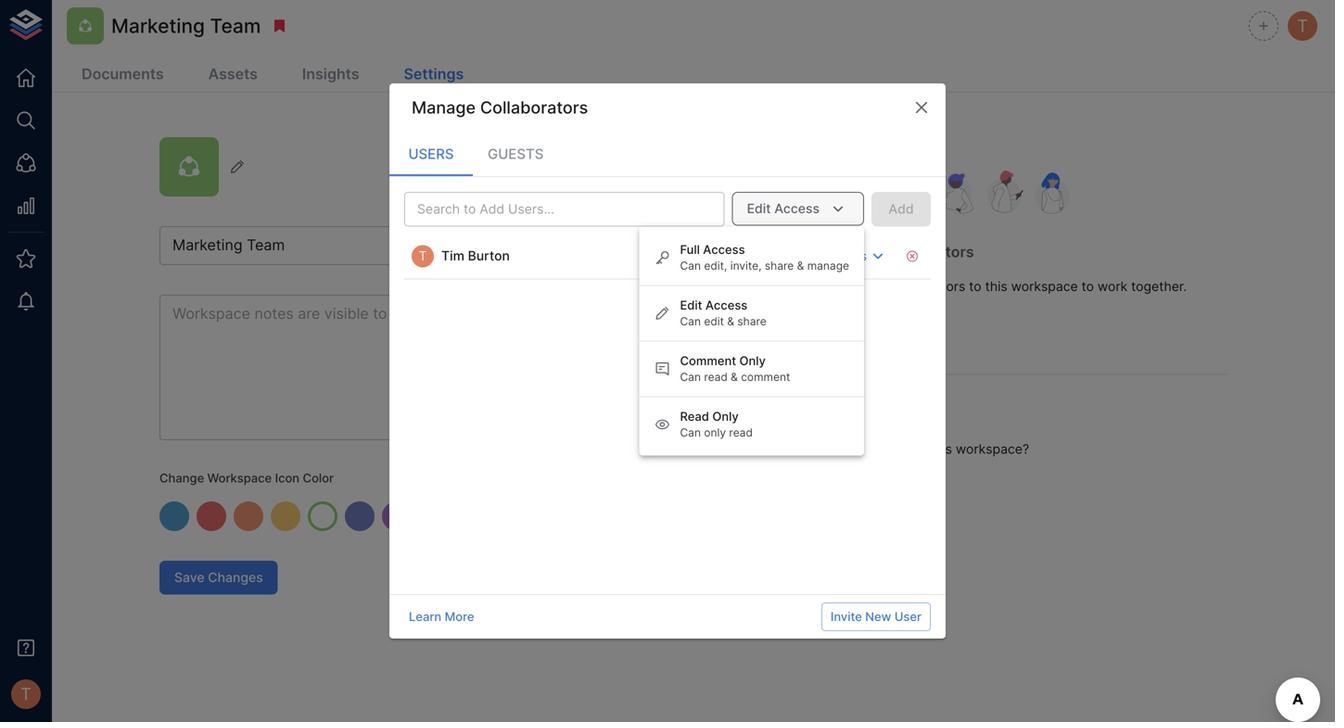 Task type: locate. For each thing, give the bounding box(es) containing it.
remove
[[836, 279, 882, 294]]

access inside the edit access can edit & share
[[706, 298, 748, 312]]

to left work
[[1082, 279, 1094, 294]]

2 vertical spatial edit
[[806, 320, 830, 335]]

1 horizontal spatial read
[[729, 426, 753, 440]]

share inside full access can edit, invite, share & manage
[[765, 259, 794, 273]]

do
[[791, 441, 808, 457]]

access for full access can edit, invite, share & manage
[[703, 242, 745, 257]]

0 vertical spatial read
[[704, 371, 728, 384]]

0 horizontal spatial only
[[712, 409, 739, 424]]

tim
[[441, 248, 465, 264]]

can inside full access can edit, invite, share & manage
[[680, 259, 701, 273]]

full inside full access can edit, invite, share & manage
[[680, 242, 700, 257]]

share up add
[[765, 259, 794, 273]]

0 vertical spatial edit
[[747, 201, 771, 217]]

collaborators up guests button
[[480, 97, 588, 118]]

can inside 'read only can only read'
[[680, 426, 701, 440]]

read only can only read
[[680, 409, 753, 440]]

manage collaborators up collaborators
[[815, 243, 974, 261]]

2 horizontal spatial t
[[1297, 16, 1308, 36]]

4 can from the top
[[680, 426, 701, 440]]

only up only
[[712, 409, 739, 424]]

full up the edit access can edit & share
[[680, 242, 700, 257]]

manage
[[807, 259, 849, 273]]

user
[[895, 610, 922, 624]]

full up add
[[803, 249, 822, 263]]

this
[[985, 279, 1008, 294], [930, 441, 952, 457]]

workspace
[[207, 471, 272, 485]]

only
[[704, 426, 726, 440]]

can for full
[[680, 259, 701, 273]]

access for edit access can edit & share
[[706, 298, 748, 312]]

2 vertical spatial &
[[731, 371, 738, 384]]

0 vertical spatial t button
[[1285, 8, 1320, 44]]

share inside the edit access can edit & share
[[738, 315, 767, 328]]

can down read
[[680, 426, 701, 440]]

read
[[704, 371, 728, 384], [729, 426, 753, 440]]

collaborators up collaborators
[[877, 243, 974, 261]]

edit inside 'button'
[[806, 320, 830, 335]]

tab list
[[389, 132, 946, 176]]

users button
[[389, 132, 473, 176]]

1 horizontal spatial this
[[985, 279, 1008, 294]]

access up edit
[[706, 298, 748, 312]]

tim burton
[[441, 248, 510, 264]]

full
[[680, 242, 700, 257], [803, 249, 822, 263]]

learn more
[[409, 610, 474, 624]]

1 horizontal spatial only
[[740, 354, 766, 368]]

new
[[865, 610, 891, 624]]

can inside "comment only can read & comment"
[[680, 371, 701, 384]]

color
[[303, 471, 334, 485]]

can
[[680, 259, 701, 273], [680, 315, 701, 328], [680, 371, 701, 384], [680, 426, 701, 440]]

can down the comment
[[680, 371, 701, 384]]

to right want
[[872, 441, 884, 457]]

& inside "comment only can read & comment"
[[731, 371, 738, 384]]

1 can from the top
[[680, 259, 701, 273]]

share right edit
[[738, 315, 767, 328]]

edit inside button
[[747, 201, 771, 217]]

& right edit
[[727, 315, 734, 328]]

0 vertical spatial this
[[985, 279, 1008, 294]]

0 vertical spatial share
[[765, 259, 794, 273]]

&
[[797, 259, 804, 273], [727, 315, 734, 328], [731, 371, 738, 384]]

to right collaborators
[[969, 279, 982, 294]]

1 vertical spatial t
[[419, 248, 427, 264]]

0 horizontal spatial edit
[[680, 298, 702, 312]]

1 vertical spatial edit
[[680, 298, 702, 312]]

comment
[[680, 354, 736, 368]]

0 horizontal spatial this
[[930, 441, 952, 457]]

collaborators inside dialog
[[480, 97, 588, 118]]

changes
[[208, 570, 263, 586]]

full inside button
[[803, 249, 822, 263]]

insights
[[302, 65, 359, 83]]

Search to Add Users... text field
[[410, 198, 689, 221]]

share
[[765, 259, 794, 273], [738, 315, 767, 328]]

more
[[445, 610, 474, 624]]

0 horizontal spatial manage
[[412, 97, 476, 118]]

manage collaborators
[[412, 97, 588, 118], [815, 243, 974, 261]]

manage collaborators up guests
[[412, 97, 588, 118]]

1 vertical spatial only
[[712, 409, 739, 424]]

edit
[[704, 315, 724, 328]]

this for delete
[[930, 441, 952, 457]]

zone
[[871, 406, 908, 424]]

0 horizontal spatial read
[[704, 371, 728, 384]]

invite,
[[730, 259, 762, 273]]

assets
[[208, 65, 258, 83]]

do you want to delete this workspace?
[[791, 441, 1029, 457]]

share for edit access
[[738, 315, 767, 328]]

0 horizontal spatial full
[[680, 242, 700, 257]]

manage up remove
[[815, 243, 873, 261]]

1 vertical spatial manage
[[815, 243, 873, 261]]

access up edit,
[[703, 242, 745, 257]]

can left edit
[[680, 315, 701, 328]]

1 horizontal spatial manage
[[815, 243, 873, 261]]

remove bookmark image
[[271, 18, 288, 34]]

to
[[969, 279, 982, 294], [1082, 279, 1094, 294], [872, 441, 884, 457]]

0 horizontal spatial t button
[[6, 674, 46, 715]]

collaborators down remove
[[834, 320, 918, 335]]

edit for edit access can edit & share
[[680, 298, 702, 312]]

2 vertical spatial collaborators
[[834, 320, 918, 335]]

invite
[[831, 610, 862, 624]]

t
[[1297, 16, 1308, 36], [419, 248, 427, 264], [21, 684, 31, 705]]

edit down or
[[806, 320, 830, 335]]

workspace
[[1011, 279, 1078, 294]]

want
[[838, 441, 868, 457]]

& inside the edit access can edit & share
[[727, 315, 734, 328]]

1 vertical spatial this
[[930, 441, 952, 457]]

access
[[774, 201, 820, 217], [703, 242, 745, 257], [826, 249, 867, 263], [706, 298, 748, 312]]

edit
[[747, 201, 771, 217], [680, 298, 702, 312], [806, 320, 830, 335]]

only inside 'read only can only read'
[[712, 409, 739, 424]]

3 can from the top
[[680, 371, 701, 384]]

settings link
[[396, 57, 471, 93]]

t button
[[1285, 8, 1320, 44], [6, 674, 46, 715]]

only up comment in the right bottom of the page
[[740, 354, 766, 368]]

0 vertical spatial only
[[740, 354, 766, 368]]

access up full access can edit, invite, share & manage
[[774, 201, 820, 217]]

this right delete
[[930, 441, 952, 457]]

2 horizontal spatial to
[[1082, 279, 1094, 294]]

add or remove collaborators to this workspace to work together.
[[791, 279, 1187, 294]]

access inside full access can edit, invite, share & manage
[[703, 242, 745, 257]]

1 horizontal spatial t
[[419, 248, 427, 264]]

add
[[791, 279, 816, 294]]

1 horizontal spatial edit
[[747, 201, 771, 217]]

0 vertical spatial t
[[1297, 16, 1308, 36]]

can inside the edit access can edit & share
[[680, 315, 701, 328]]

invite new user
[[831, 610, 922, 624]]

0 horizontal spatial manage collaborators
[[412, 97, 588, 118]]

0 vertical spatial manage
[[412, 97, 476, 118]]

1 vertical spatial t button
[[6, 674, 46, 715]]

edit for edit access
[[747, 201, 771, 217]]

access up remove
[[826, 249, 867, 263]]

edit up the comment
[[680, 298, 702, 312]]

this left workspace
[[985, 279, 1008, 294]]

2 can from the top
[[680, 315, 701, 328]]

or
[[820, 279, 832, 294]]

edit up full access can edit, invite, share & manage
[[747, 201, 771, 217]]

team
[[210, 14, 261, 37]]

0 vertical spatial collaborators
[[480, 97, 588, 118]]

collaborators
[[480, 97, 588, 118], [877, 243, 974, 261], [834, 320, 918, 335]]

collaborators inside 'button'
[[834, 320, 918, 335]]

insights link
[[295, 57, 367, 93]]

manage down settings link
[[412, 97, 476, 118]]

work
[[1098, 279, 1128, 294]]

2 vertical spatial t
[[21, 684, 31, 705]]

danger
[[815, 406, 868, 424]]

1 vertical spatial manage collaborators
[[815, 243, 974, 261]]

& down the comment
[[731, 371, 738, 384]]

edit inside the edit access can edit & share
[[680, 298, 702, 312]]

read right only
[[729, 426, 753, 440]]

only
[[740, 354, 766, 368], [712, 409, 739, 424]]

edit access button
[[732, 192, 864, 226]]

only inside "comment only can read & comment"
[[740, 354, 766, 368]]

& up add
[[797, 259, 804, 273]]

read
[[680, 409, 709, 424]]

1 vertical spatial share
[[738, 315, 767, 328]]

manage inside dialog
[[412, 97, 476, 118]]

1 vertical spatial read
[[729, 426, 753, 440]]

2 horizontal spatial edit
[[806, 320, 830, 335]]

can left edit,
[[680, 259, 701, 273]]

0 vertical spatial manage collaborators
[[412, 97, 588, 118]]

tab list containing users
[[389, 132, 946, 176]]

save
[[174, 570, 205, 586]]

1 vertical spatial collaborators
[[877, 243, 974, 261]]

manage
[[412, 97, 476, 118], [815, 243, 873, 261]]

0 vertical spatial &
[[797, 259, 804, 273]]

read down the comment
[[704, 371, 728, 384]]

danger zone
[[815, 406, 908, 424]]

1 horizontal spatial full
[[803, 249, 822, 263]]

guests button
[[473, 132, 559, 176]]

can for edit
[[680, 315, 701, 328]]

delete
[[888, 441, 926, 457]]

comment
[[741, 371, 790, 384]]

1 vertical spatial &
[[727, 315, 734, 328]]



Task type: vqa. For each thing, say whether or not it's contained in the screenshot.
Edit Access's Share
yes



Task type: describe. For each thing, give the bounding box(es) containing it.
this for to
[[985, 279, 1008, 294]]

edit for edit collaborators
[[806, 320, 830, 335]]

workspace?
[[956, 441, 1029, 457]]

full for full access
[[803, 249, 822, 263]]

access for edit access
[[774, 201, 820, 217]]

full for full access can edit, invite, share & manage
[[680, 242, 700, 257]]

documents link
[[74, 57, 171, 93]]

access for full access
[[826, 249, 867, 263]]

t inside manage collaborators dialog
[[419, 248, 427, 264]]

1 horizontal spatial manage collaborators
[[815, 243, 974, 261]]

share for full access
[[765, 259, 794, 273]]

only for comment only
[[740, 354, 766, 368]]

read inside 'read only can only read'
[[729, 426, 753, 440]]

users
[[408, 146, 454, 162]]

icon
[[275, 471, 300, 485]]

burton
[[468, 248, 510, 264]]

only for read only
[[712, 409, 739, 424]]

settings
[[404, 65, 464, 83]]

guests
[[488, 146, 544, 162]]

manage collaborators inside dialog
[[412, 97, 588, 118]]

& for access
[[727, 315, 734, 328]]

0 horizontal spatial t
[[21, 684, 31, 705]]

full access button
[[798, 241, 894, 271]]

edit access
[[747, 201, 820, 217]]

marketing
[[111, 14, 205, 37]]

read inside "comment only can read & comment"
[[704, 371, 728, 384]]

& for only
[[731, 371, 738, 384]]

change
[[159, 471, 204, 485]]

assets link
[[201, 57, 265, 93]]

Workspace notes are visible to all members and guests. text field
[[159, 295, 686, 440]]

save changes button
[[159, 561, 278, 595]]

1 horizontal spatial t button
[[1285, 8, 1320, 44]]

save changes
[[174, 570, 263, 586]]

edit access can edit & share
[[680, 298, 767, 328]]

& inside full access can edit, invite, share & manage
[[797, 259, 804, 273]]

can for comment
[[680, 371, 701, 384]]

can for read
[[680, 426, 701, 440]]

learn more button
[[404, 603, 479, 631]]

learn
[[409, 610, 442, 624]]

marketing team
[[111, 14, 261, 37]]

1 horizontal spatial to
[[969, 279, 982, 294]]

0 horizontal spatial to
[[872, 441, 884, 457]]

edit collaborators
[[806, 320, 918, 335]]

change workspace icon color
[[159, 471, 334, 485]]

you
[[812, 441, 834, 457]]

collaborators
[[885, 279, 966, 294]]

edit collaborators button
[[791, 311, 932, 345]]

full access can edit, invite, share & manage
[[680, 242, 849, 273]]

together.
[[1131, 279, 1187, 294]]

comment only can read & comment
[[680, 354, 790, 384]]

full access
[[803, 249, 867, 263]]

documents
[[82, 65, 164, 83]]

edit,
[[704, 259, 727, 273]]

Workspace Name text field
[[159, 226, 686, 265]]

manage collaborators dialog
[[389, 84, 946, 639]]



